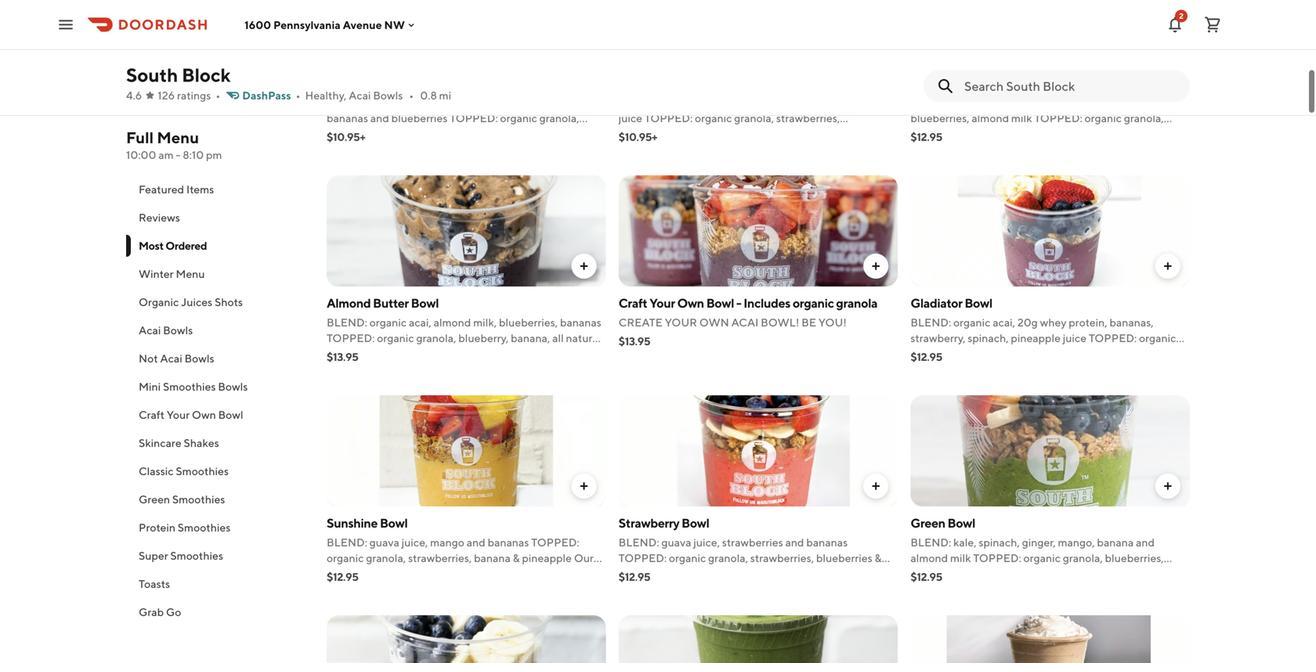 Task type: vqa. For each thing, say whether or not it's contained in the screenshot.
4.9 to the top
no



Task type: describe. For each thing, give the bounding box(es) containing it.
super smoothies
[[139, 550, 223, 563]]

am
[[158, 148, 174, 161]]

most
[[139, 239, 164, 252]]

craft for craft your own bowl - includes organic granola create your own acai bowl! be you! $13.95
[[619, 296, 647, 311]]

acai, inside gladiator bowl blend: organic acai, 20g whey protein, bananas, strawberry, spinach, pineapple juice topped: organic granola, strawberries, blueberries, bananas our granola is certified organic, vegan and gluten-free
[[993, 316, 1016, 329]]

green for bowl
[[911, 516, 946, 531]]

super smoothies button
[[126, 542, 308, 570]]

organic, inside blend: organic acai, unsweetened almond milk, bananas and blueberries topped: organic granola, banana, strawberry, coconut & nutella calories: 638 our granola is certified organic, vegan and gluten-free
[[420, 143, 460, 156]]

grab go
[[139, 606, 181, 619]]

almond butter bowl
[[327, 296, 439, 311]]

3 • from the left
[[409, 89, 414, 102]]

- for menu
[[176, 148, 181, 161]]

add item to cart image for craft your own bowl - includes organic granola
[[870, 260, 883, 273]]

our inside sunshine bowl blend: guava juice, mango and bananas topped: organic granola, strawberries, banana & pineapple our granola is certified organic, vegan and gluten-free
[[574, 552, 594, 565]]

add item to cart image for strawberry bowl
[[870, 480, 883, 493]]

green bowl blend: kale, spinach, ginger, mango, banana and almond milk topped: organic granola, blueberries, bananas, and strawberries our granola is certified organic, vegan and gluten-free
[[911, 516, 1164, 596]]

bowls for mini
[[218, 380, 248, 393]]

avenue
[[343, 18, 382, 31]]

own for craft your own bowl
[[192, 409, 216, 422]]

our inside blend: organic acai, unsweetened almond milk, bananas and blueberries topped: organic granola, banana, strawberry, coconut & nutella calories: 638 our granola is certified organic, vegan and gluten-free
[[582, 127, 601, 140]]

not acai bowls
[[139, 352, 214, 365]]

notification bell image
[[1166, 15, 1185, 34]]

smoothies for classic
[[176, 465, 229, 478]]

bowl!
[[761, 316, 800, 329]]

acai bowls
[[139, 324, 193, 337]]

banana inside the green bowl blend: kale, spinach, ginger, mango, banana and almond milk topped: organic granola, blueberries, bananas, and strawberries our granola is certified organic, vegan and gluten-free
[[1097, 536, 1134, 549]]

spinach, inside the green bowl blend: kale, spinach, ginger, mango, banana and almond milk topped: organic granola, blueberries, bananas, and strawberries our granola is certified organic, vegan and gluten-free
[[979, 536, 1020, 549]]

certified inside strawberry bowl blend: guava juice, strawberries and bananas topped: organic granola, strawberries, blueberries & bananas our granola is certified organic, vegan and gluten-free
[[734, 568, 775, 581]]

free inside sunshine bowl blend: guava juice, mango and bananas topped: organic granola, strawberries, banana & pineapple our granola is certified organic, vegan and gluten-free
[[552, 568, 572, 581]]

gluten- inside sunshine bowl blend: guava juice, mango and bananas topped: organic granola, strawberries, banana & pineapple our granola is certified organic, vegan and gluten-free
[[515, 568, 552, 581]]

organic, inside sunshine bowl blend: guava juice, mango and bananas topped: organic granola, strawberries, banana & pineapple our granola is certified organic, vegan and gluten-free
[[420, 568, 460, 581]]

free inside blend: organic acai, bananas, strawberry, pineapple juice topped: organic granola, strawberries, blueberries, bananas calories: 519 our granola is certified organic, vegan and gluten-free
[[795, 143, 815, 156]]

not acai bowls button
[[126, 345, 308, 373]]

coconut
[[425, 127, 467, 140]]

organic, inside gladiator bowl blend: organic acai, 20g whey protein, bananas, strawberry, spinach, pineapple juice topped: organic granola, strawberries, blueberries, bananas our granola is certified organic, vegan and gluten-free
[[965, 363, 1004, 376]]

loaded
[[911, 76, 953, 91]]

our inside the green bowl blend: kale, spinach, ginger, mango, banana and almond milk topped: organic granola, blueberries, bananas, and strawberries our granola is certified organic, vegan and gluten-free
[[1041, 568, 1061, 581]]

pbj
[[955, 76, 977, 91]]

10:00
[[126, 148, 156, 161]]

add item to cart image for gladiator bowl
[[1162, 260, 1175, 273]]

granola, inside blend: organic acai, unsweetened almond milk, bananas and blueberries topped: organic granola, banana, strawberry, coconut & nutella calories: 638 our granola is certified organic, vegan and gluten-free
[[540, 112, 579, 125]]

green bowl image
[[911, 396, 1190, 507]]

bowl inside sunshine bowl blend: guava juice, mango and bananas topped: organic granola, strawberries, banana & pineapple our granola is certified organic, vegan and gluten-free
[[380, 516, 408, 531]]

mango,
[[1058, 536, 1095, 549]]

milk inside loaded pbj bowl blend: organic acai, peanut butter, bananas, blueberries, almond milk  topped: organic granola, blueberries, strawberries, bananas, peanut butter our granola is certified organic, vegan and gluten-free
[[1012, 112, 1032, 125]]

ginger,
[[1022, 536, 1056, 549]]

granola, inside sunshine bowl blend: guava juice, mango and bananas topped: organic granola, strawberries, banana & pineapple our granola is certified organic, vegan and gluten-free
[[366, 552, 406, 565]]

loaded pbj bowl blend: organic acai, peanut butter, bananas, blueberries, almond milk  topped: organic granola, blueberries, strawberries, bananas, peanut butter our granola is certified organic, vegan and gluten-free
[[911, 76, 1175, 156]]

blend: inside the green bowl blend: kale, spinach, ginger, mango, banana and almond milk topped: organic granola, blueberries, bananas, and strawberries our granola is certified organic, vegan and gluten-free
[[911, 536, 951, 549]]

0.8
[[420, 89, 437, 102]]

2
[[1179, 11, 1184, 20]]

bananas, down butter, at the top
[[1038, 127, 1082, 140]]

kale,
[[954, 536, 977, 549]]

your for craft your own bowl
[[167, 409, 190, 422]]

almond
[[327, 296, 371, 311]]

mi
[[439, 89, 451, 102]]

acai inside "button"
[[139, 324, 161, 337]]

is inside the green bowl blend: kale, spinach, ginger, mango, banana and almond milk topped: organic granola, blueberries, bananas, and strawberries our granola is certified organic, vegan and gluten-free
[[1103, 568, 1110, 581]]

calories: inside blend: organic acai, bananas, strawberry, pineapple juice topped: organic granola, strawberries, blueberries, bananas calories: 519 our granola is certified organic, vegan and gluten-free
[[724, 127, 767, 140]]

skincare
[[139, 437, 182, 450]]

banana inside sunshine bowl blend: guava juice, mango and bananas topped: organic granola, strawberries, banana & pineapple our granola is certified organic, vegan and gluten-free
[[474, 552, 511, 565]]

pennsylvania
[[273, 18, 341, 31]]

0 items, open order cart image
[[1204, 15, 1222, 34]]

strawberries inside strawberry bowl blend: guava juice, strawberries and bananas topped: organic granola, strawberries, blueberries & bananas our granola is certified organic, vegan and gluten-free
[[722, 536, 783, 549]]

classic
[[139, 465, 174, 478]]

0 horizontal spatial peanut
[[1018, 96, 1053, 109]]

almond inside the green bowl blend: kale, spinach, ginger, mango, banana and almond milk topped: organic granola, blueberries, bananas, and strawberries our granola is certified organic, vegan and gluten-free
[[911, 552, 948, 565]]

add item to cart image for sunshine bowl
[[578, 480, 591, 493]]

638
[[560, 127, 579, 140]]

be
[[802, 316, 816, 329]]

strawberries, inside gladiator bowl blend: organic acai, 20g whey protein, bananas, strawberry, spinach, pineapple juice topped: organic granola, strawberries, blueberries, bananas our granola is certified organic, vegan and gluten-free
[[953, 348, 1017, 360]]

toasts button
[[126, 570, 308, 599]]

- for your
[[736, 296, 742, 311]]

organic, inside the green bowl blend: kale, spinach, ginger, mango, banana and almond milk topped: organic granola, blueberries, bananas, and strawberries our granola is certified organic, vegan and gluten-free
[[911, 583, 951, 596]]

acai, inside loaded pbj bowl blend: organic acai, peanut butter, bananas, blueberries, almond milk  topped: organic granola, blueberries, strawberries, bananas, peanut butter our granola is certified organic, vegan and gluten-free
[[993, 96, 1016, 109]]

south block
[[126, 64, 231, 86]]

super
[[139, 550, 168, 563]]

granola inside craft your own bowl - includes organic granola create your own acai bowl! be you! $13.95
[[836, 296, 878, 311]]

shots
[[215, 296, 243, 309]]

acai, inside blend: organic acai, bananas, strawberry, pineapple juice topped: organic granola, strawberries, blueberries, bananas calories: 519 our granola is certified organic, vegan and gluten-free
[[701, 96, 724, 109]]

juice, for sunshine bowl
[[402, 536, 428, 549]]

skincare shakes
[[139, 437, 219, 450]]

pineapple inside gladiator bowl blend: organic acai, 20g whey protein, bananas, strawberry, spinach, pineapple juice topped: organic granola, strawberries, blueberries, bananas our granola is certified organic, vegan and gluten-free
[[1011, 332, 1061, 345]]

strawberry bowl image
[[619, 396, 898, 507]]

$12.95 for green
[[911, 571, 943, 584]]

granola inside gladiator bowl blend: organic acai, 20g whey protein, bananas, strawberry, spinach, pineapple juice topped: organic granola, strawberries, blueberries, bananas our granola is certified organic, vegan and gluten-free
[[1145, 348, 1183, 360]]

featured items
[[139, 183, 214, 196]]

juices
[[181, 296, 212, 309]]

shakes
[[184, 437, 219, 450]]

calories: inside blend: organic acai, unsweetened almond milk, bananas and blueberries topped: organic granola, banana, strawberry, coconut & nutella calories: 638 our granola is certified organic, vegan and gluten-free
[[514, 127, 558, 140]]

unsweetened
[[434, 96, 501, 109]]

blueberries, inside blend: organic acai, bananas, strawberry, pineapple juice topped: organic granola, strawberries, blueberries, bananas calories: 519 our granola is certified organic, vegan and gluten-free
[[619, 127, 678, 140]]

ordered
[[165, 239, 207, 252]]

vegan inside gladiator bowl blend: organic acai, 20g whey protein, bananas, strawberry, spinach, pineapple juice topped: organic granola, strawberries, blueberries, bananas our granola is certified organic, vegan and gluten-free
[[1007, 363, 1037, 376]]

strawberries, inside strawberry bowl blend: guava juice, strawberries and bananas topped: organic granola, strawberries, blueberries & bananas our granola is certified organic, vegan and gluten-free
[[751, 552, 814, 565]]

featured
[[139, 183, 184, 196]]

topped: inside the green bowl blend: kale, spinach, ginger, mango, banana and almond milk topped: organic granola, blueberries, bananas, and strawberries our granola is certified organic, vegan and gluten-free
[[974, 552, 1022, 565]]

gladiator
[[911, 296, 963, 311]]

free inside loaded pbj bowl blend: organic acai, peanut butter, bananas, blueberries, almond milk  topped: organic granola, blueberries, strawberries, bananas, peanut butter our granola is certified organic, vegan and gluten-free
[[1137, 143, 1156, 156]]

go
[[166, 606, 181, 619]]

toasts
[[139, 578, 170, 591]]

$12.95 for sunshine
[[327, 571, 359, 584]]

menu for full
[[157, 129, 199, 147]]

topped: inside strawberry bowl blend: guava juice, strawberries and bananas topped: organic granola, strawberries, blueberries & bananas our granola is certified organic, vegan and gluten-free
[[619, 552, 667, 565]]

pineapple inside blend: organic acai, bananas, strawberry, pineapple juice topped: organic granola, strawberries, blueberries, bananas calories: 519 our granola is certified organic, vegan and gluten-free
[[829, 96, 879, 109]]

vegan inside blend: organic acai, bananas, strawberry, pineapple juice topped: organic granola, strawberries, blueberries, bananas calories: 519 our granola is certified organic, vegan and gluten-free
[[705, 143, 735, 156]]

organic juices shots
[[139, 296, 243, 309]]

$13.95 inside craft your own bowl - includes organic granola create your own acai bowl! be you! $13.95
[[619, 335, 651, 348]]

$12.95 for loaded
[[911, 130, 943, 143]]

our inside loaded pbj bowl blend: organic acai, peanut butter, bananas, blueberries, almond milk  topped: organic granola, blueberries, strawberries, bananas, peanut butter our granola is certified organic, vegan and gluten-free
[[1155, 127, 1175, 140]]

gluten- inside blend: organic acai, bananas, strawberry, pineapple juice topped: organic granola, strawberries, blueberries, bananas calories: 519 our granola is certified organic, vegan and gluten-free
[[758, 143, 795, 156]]

1600 pennsylvania avenue nw button
[[244, 18, 418, 31]]

milk,
[[543, 96, 567, 109]]

classic smoothies
[[139, 465, 229, 478]]

blend: inside strawberry bowl blend: guava juice, strawberries and bananas topped: organic granola, strawberries, blueberries & bananas our granola is certified organic, vegan and gluten-free
[[619, 536, 659, 549]]

strawberries, inside loaded pbj bowl blend: organic acai, peanut butter, bananas, blueberries, almond milk  topped: organic granola, blueberries, strawberries, bananas, peanut butter our granola is certified organic, vegan and gluten-free
[[972, 127, 1036, 140]]

granola, inside loaded pbj bowl blend: organic acai, peanut butter, bananas, blueberries, almond milk  topped: organic granola, blueberries, strawberries, bananas, peanut butter our granola is certified organic, vegan and gluten-free
[[1124, 112, 1164, 125]]

loaded pbj bowl image
[[911, 0, 1190, 67]]

blueberries inside blend: organic acai, unsweetened almond milk, bananas and blueberries topped: organic granola, banana, strawberry, coconut & nutella calories: 638 our granola is certified organic, vegan and gluten-free
[[391, 112, 448, 125]]

our inside blend: organic acai, bananas, strawberry, pineapple juice topped: organic granola, strawberries, blueberries, bananas calories: 519 our granola is certified organic, vegan and gluten-free
[[789, 127, 809, 140]]

bananas, inside the green bowl blend: kale, spinach, ginger, mango, banana and almond milk topped: organic granola, blueberries, bananas, and strawberries our granola is certified organic, vegan and gluten-free
[[911, 568, 955, 581]]

classic smoothies button
[[126, 458, 308, 486]]

items
[[186, 183, 214, 196]]

organic inside the green bowl blend: kale, spinach, ginger, mango, banana and almond milk topped: organic granola, blueberries, bananas, and strawberries our granola is certified organic, vegan and gluten-free
[[1024, 552, 1061, 565]]

2 • from the left
[[296, 89, 301, 102]]

organic, inside strawberry bowl blend: guava juice, strawberries and bananas topped: organic granola, strawberries, blueberries & bananas our granola is certified organic, vegan and gluten-free
[[778, 568, 817, 581]]

blend: inside blend: organic acai, bananas, strawberry, pineapple juice topped: organic granola, strawberries, blueberries, bananas calories: 519 our granola is certified organic, vegan and gluten-free
[[619, 96, 659, 109]]

healthy,
[[305, 89, 347, 102]]

nutella
[[478, 127, 512, 140]]

strawberry bowl blend: guava juice, strawberries and bananas topped: organic granola, strawberries, blueberries & bananas our granola is certified organic, vegan and gluten-free
[[619, 516, 882, 596]]

craft your own bowl
[[139, 409, 243, 422]]

vegan inside sunshine bowl blend: guava juice, mango and bananas topped: organic granola, strawberries, banana & pineapple our granola is certified organic, vegan and gluten-free
[[462, 568, 492, 581]]

winter
[[139, 268, 174, 281]]

1600
[[244, 18, 271, 31]]

own
[[700, 316, 729, 329]]

dashpass •
[[242, 89, 301, 102]]

granola inside blend: organic acai, bananas, strawberry, pineapple juice topped: organic granola, strawberries, blueberries, bananas calories: 519 our granola is certified organic, vegan and gluten-free
[[811, 127, 848, 140]]

organic inside craft your own bowl - includes organic granola create your own acai bowl! be you! $13.95
[[793, 296, 834, 311]]

block
[[182, 64, 231, 86]]

blend: organic acai, unsweetened almond milk, bananas and blueberries topped: organic granola, banana, strawberry, coconut & nutella calories: 638 our granola is certified organic, vegan and gluten-free
[[327, 96, 601, 156]]

craft your own bowl button
[[126, 401, 308, 429]]

strawberry
[[619, 516, 680, 531]]

green smoothies
[[139, 493, 225, 506]]

spinach, inside gladiator bowl blend: organic acai, 20g whey protein, bananas, strawberry, spinach, pineapple juice topped: organic granola, strawberries, blueberries, bananas our granola is certified organic, vegan and gluten-free
[[968, 332, 1009, 345]]

1 • from the left
[[216, 89, 220, 102]]

menu for winter
[[176, 268, 205, 281]]

nw
[[384, 18, 405, 31]]

vegan inside loaded pbj bowl blend: organic acai, peanut butter, bananas, blueberries, almond milk  topped: organic granola, blueberries, strawberries, bananas, peanut butter our granola is certified organic, vegan and gluten-free
[[1046, 143, 1076, 156]]

smoothies for mini
[[163, 380, 216, 393]]

granola, inside strawberry bowl blend: guava juice, strawberries and bananas topped: organic granola, strawberries, blueberries & bananas our granola is certified organic, vegan and gluten-free
[[708, 552, 748, 565]]

strawberry, inside blend: organic acai, bananas, strawberry, pineapple juice topped: organic granola, strawberries, blueberries, bananas calories: 519 our granola is certified organic, vegan and gluten-free
[[772, 96, 827, 109]]

1600 pennsylvania avenue nw
[[244, 18, 405, 31]]

warrior bowl image
[[619, 0, 898, 67]]

nutella bowl image
[[327, 0, 606, 67]]

grab go button
[[126, 599, 308, 627]]

1 vertical spatial $13.95
[[327, 351, 358, 364]]

craft your own bowl - includes organic granola create your own acai bowl! be you! $13.95
[[619, 296, 878, 348]]

Item Search search field
[[965, 78, 1178, 95]]

granola, inside gladiator bowl blend: organic acai, 20g whey protein, bananas, strawberry, spinach, pineapple juice topped: organic granola, strawberries, blueberries, bananas our granola is certified organic, vegan and gluten-free
[[911, 348, 951, 360]]

guava for strawberry
[[662, 536, 692, 549]]

banana,
[[327, 127, 366, 140]]

granola inside the green bowl blend: kale, spinach, ginger, mango, banana and almond milk topped: organic granola, blueberries, bananas, and strawberries our granola is certified organic, vegan and gluten-free
[[1063, 568, 1101, 581]]

granola, inside the green bowl blend: kale, spinach, ginger, mango, banana and almond milk topped: organic granola, blueberries, bananas, and strawberries our granola is certified organic, vegan and gluten-free
[[1063, 552, 1103, 565]]

blend: inside sunshine bowl blend: guava juice, mango and bananas topped: organic granola, strawberries, banana & pineapple our granola is certified organic, vegan and gluten-free
[[327, 536, 367, 549]]

protein,
[[1069, 316, 1108, 329]]

featured items button
[[126, 176, 308, 204]]

blend: inside loaded pbj bowl blend: organic acai, peanut butter, bananas, blueberries, almond milk  topped: organic granola, blueberries, strawberries, bananas, peanut butter our granola is certified organic, vegan and gluten-free
[[911, 96, 951, 109]]

includes
[[744, 296, 791, 311]]

vegan inside blend: organic acai, unsweetened almond milk, bananas and blueberries topped: organic granola, banana, strawberry, coconut & nutella calories: 638 our granola is certified organic, vegan and gluten-free
[[462, 143, 492, 156]]

winter menu
[[139, 268, 205, 281]]

most ordered
[[139, 239, 207, 252]]

mini
[[139, 380, 161, 393]]

butter
[[373, 296, 409, 311]]

bananas inside blend: organic acai, unsweetened almond milk, bananas and blueberries topped: organic granola, banana, strawberry, coconut & nutella calories: 638 our granola is certified organic, vegan and gluten-free
[[327, 112, 368, 125]]

gluten- inside gladiator bowl blend: organic acai, 20g whey protein, bananas, strawberry, spinach, pineapple juice topped: organic granola, strawberries, blueberries, bananas our granola is certified organic, vegan and gluten-free
[[1060, 363, 1097, 376]]

$12.95 for strawberry
[[619, 571, 651, 584]]

8:10
[[183, 148, 204, 161]]

green for smoothies
[[139, 493, 170, 506]]

granola, inside blend: organic acai, bananas, strawberry, pineapple juice topped: organic granola, strawberries, blueberries, bananas calories: 519 our granola is certified organic, vegan and gluten-free
[[734, 112, 774, 125]]

smoothies for green
[[172, 493, 225, 506]]

& for strawberry bowl
[[875, 552, 882, 565]]

granola inside loaded pbj bowl blend: organic acai, peanut butter, bananas, blueberries, almond milk  topped: organic granola, blueberries, strawberries, bananas, peanut butter our granola is certified organic, vegan and gluten-free
[[911, 143, 948, 156]]

acai for healthy,
[[349, 89, 371, 102]]

blueberries, inside gladiator bowl blend: organic acai, 20g whey protein, bananas, strawberry, spinach, pineapple juice topped: organic granola, strawberries, blueberries, bananas our granola is certified organic, vegan and gluten-free
[[1019, 348, 1078, 360]]

& for sunshine bowl
[[513, 552, 520, 565]]

juice inside gladiator bowl blend: organic acai, 20g whey protein, bananas, strawberry, spinach, pineapple juice topped: organic granola, strawberries, blueberries, bananas our granola is certified organic, vegan and gluten-free
[[1063, 332, 1087, 345]]



Task type: locate. For each thing, give the bounding box(es) containing it.
bowls down 'not acai bowls' button
[[218, 380, 248, 393]]

0 vertical spatial menu
[[157, 129, 199, 147]]

519
[[769, 127, 787, 140]]

0 vertical spatial strawberries
[[722, 536, 783, 549]]

1 calories: from the left
[[514, 127, 558, 140]]

you!
[[819, 316, 847, 329]]

your up your
[[650, 296, 675, 311]]

2 vertical spatial add item to cart image
[[870, 480, 883, 493]]

bowl down mini smoothies bowls button
[[218, 409, 243, 422]]

1 vertical spatial juice
[[1063, 332, 1087, 345]]

1 vertical spatial menu
[[176, 268, 205, 281]]

add item to cart image
[[870, 40, 883, 53], [1162, 40, 1175, 53], [578, 260, 591, 273], [870, 260, 883, 273], [578, 480, 591, 493], [1162, 480, 1175, 493]]

your
[[665, 316, 697, 329]]

your inside button
[[167, 409, 190, 422]]

• down the block
[[216, 89, 220, 102]]

0 horizontal spatial milk
[[950, 552, 971, 565]]

strawberry, inside blend: organic acai, unsweetened almond milk, bananas and blueberries topped: organic granola, banana, strawberry, coconut & nutella calories: 638 our granola is certified organic, vegan and gluten-free
[[368, 127, 423, 140]]

bananas, right protein,
[[1110, 316, 1154, 329]]

1 guava from the left
[[370, 536, 400, 549]]

1 horizontal spatial juice,
[[694, 536, 720, 549]]

smoothies down the green smoothies button
[[178, 521, 231, 534]]

strawberries,
[[776, 112, 840, 125], [972, 127, 1036, 140], [953, 348, 1017, 360], [408, 552, 472, 565], [751, 552, 814, 565]]

1 vertical spatial strawberries
[[978, 568, 1039, 581]]

green smoothies button
[[126, 486, 308, 514]]

juice, for strawberry bowl
[[694, 536, 720, 549]]

bowl up "own"
[[706, 296, 734, 311]]

topped: inside loaded pbj bowl blend: organic acai, peanut butter, bananas, blueberries, almond milk  topped: organic granola, blueberries, strawberries, bananas, peanut butter our granola is certified organic, vegan and gluten-free
[[1035, 112, 1083, 125]]

protein smoothies
[[139, 521, 231, 534]]

strawberry, up 519 on the right of the page
[[772, 96, 827, 109]]

2 horizontal spatial almond
[[972, 112, 1009, 125]]

juice, inside sunshine bowl blend: guava juice, mango and bananas topped: organic granola, strawberries, banana & pineapple our granola is certified organic, vegan and gluten-free
[[402, 536, 428, 549]]

- up acai
[[736, 296, 742, 311]]

granola inside strawberry bowl blend: guava juice, strawberries and bananas topped: organic granola, strawberries, blueberries & bananas our granola is certified organic, vegan and gluten-free
[[684, 568, 722, 581]]

1 vertical spatial milk
[[950, 552, 971, 565]]

0 horizontal spatial your
[[167, 409, 190, 422]]

$13.95 down create
[[619, 335, 651, 348]]

acai right not
[[160, 352, 182, 365]]

winter menu button
[[126, 260, 308, 288]]

craft down mini
[[139, 409, 165, 422]]

•
[[216, 89, 220, 102], [296, 89, 301, 102], [409, 89, 414, 102]]

0 horizontal spatial strawberries
[[722, 536, 783, 549]]

1 vertical spatial blueberries
[[816, 552, 873, 565]]

1 horizontal spatial -
[[736, 296, 742, 311]]

bowl inside button
[[218, 409, 243, 422]]

and
[[370, 112, 389, 125], [494, 143, 513, 156], [737, 143, 756, 156], [1079, 143, 1097, 156], [1039, 363, 1058, 376], [467, 536, 486, 549], [786, 536, 804, 549], [1136, 536, 1155, 549], [494, 568, 513, 581], [852, 568, 871, 581], [957, 568, 976, 581], [985, 583, 1004, 596]]

smoothies for super
[[170, 550, 223, 563]]

mini smoothies bowls button
[[126, 373, 308, 401]]

bananas, up 519 on the right of the page
[[726, 96, 770, 109]]

2 horizontal spatial &
[[875, 552, 882, 565]]

0 horizontal spatial $10.95+
[[327, 130, 365, 143]]

bowls up mini smoothies bowls
[[185, 352, 214, 365]]

bowl inside craft your own bowl - includes organic granola create your own acai bowl! be you! $13.95
[[706, 296, 734, 311]]

milk down item search search field
[[1012, 112, 1032, 125]]

0 horizontal spatial juice,
[[402, 536, 428, 549]]

own for craft your own bowl - includes organic granola create your own acai bowl! be you! $13.95
[[677, 296, 704, 311]]

your up skincare shakes
[[167, 409, 190, 422]]

1 horizontal spatial almond
[[911, 552, 948, 565]]

milk down kale,
[[950, 552, 971, 565]]

0 vertical spatial craft
[[619, 296, 647, 311]]

organic
[[370, 96, 407, 109], [662, 96, 699, 109], [954, 96, 991, 109], [500, 112, 537, 125], [695, 112, 732, 125], [1085, 112, 1122, 125], [793, 296, 834, 311], [954, 316, 991, 329], [1139, 332, 1177, 345], [327, 552, 364, 565], [669, 552, 706, 565], [1024, 552, 1061, 565]]

2 guava from the left
[[662, 536, 692, 549]]

0 vertical spatial own
[[677, 296, 704, 311]]

is inside loaded pbj bowl blend: organic acai, peanut butter, bananas, blueberries, almond milk  topped: organic granola, blueberries, strawberries, bananas, peanut butter our granola is certified organic, vegan and gluten-free
[[950, 143, 958, 156]]

acai bowls button
[[126, 317, 308, 345]]

2 $10.95+ from the left
[[619, 130, 657, 143]]

butter
[[1122, 127, 1153, 140]]

0 horizontal spatial add item to cart image
[[578, 40, 591, 53]]

craft up create
[[619, 296, 647, 311]]

& inside blend: organic acai, unsweetened almond milk, bananas and blueberries topped: organic granola, banana, strawberry, coconut & nutella calories: 638 our granola is certified organic, vegan and gluten-free
[[469, 127, 476, 140]]

blueberries, inside the green bowl blend: kale, spinach, ginger, mango, banana and almond milk topped: organic granola, blueberries, bananas, and strawberries our granola is certified organic, vegan and gluten-free
[[1105, 552, 1164, 565]]

2 horizontal spatial add item to cart image
[[1162, 260, 1175, 273]]

pm
[[206, 148, 222, 161]]

1 vertical spatial own
[[192, 409, 216, 422]]

1 horizontal spatial milk
[[1012, 112, 1032, 125]]

bowl inside gladiator bowl blend: organic acai, 20g whey protein, bananas, strawberry, spinach, pineapple juice topped: organic granola, strawberries, blueberries, bananas our granola is certified organic, vegan and gluten-free
[[965, 296, 993, 311]]

add item to cart image
[[578, 40, 591, 53], [1162, 260, 1175, 273], [870, 480, 883, 493]]

juice,
[[402, 536, 428, 549], [694, 536, 720, 549]]

bowls inside "button"
[[163, 324, 193, 337]]

own up 'shakes'
[[192, 409, 216, 422]]

2 horizontal spatial pineapple
[[1011, 332, 1061, 345]]

$10.95+ right 638
[[619, 130, 657, 143]]

bowl right gladiator
[[965, 296, 993, 311]]

calories: left 638
[[514, 127, 558, 140]]

1 vertical spatial acai
[[139, 324, 161, 337]]

own up your
[[677, 296, 704, 311]]

gladiator bowl blend: organic acai, 20g whey protein, bananas, strawberry, spinach, pineapple juice topped: organic granola, strawberries, blueberries, bananas our granola is certified organic, vegan and gluten-free
[[911, 296, 1183, 376]]

almond inside blend: organic acai, unsweetened almond milk, bananas and blueberries topped: organic granola, banana, strawberry, coconut & nutella calories: 638 our granola is certified organic, vegan and gluten-free
[[503, 96, 541, 109]]

gladiator bowl image
[[911, 176, 1190, 287]]

2 horizontal spatial strawberry,
[[911, 332, 966, 345]]

free inside strawberry bowl blend: guava juice, strawberries and bananas topped: organic granola, strawberries, blueberries & bananas our granola is certified organic, vegan and gluten-free
[[656, 583, 676, 596]]

1 vertical spatial pineapple
[[1011, 332, 1061, 345]]

0 horizontal spatial own
[[192, 409, 216, 422]]

green inside the green bowl blend: kale, spinach, ginger, mango, banana and almond milk topped: organic granola, blueberries, bananas, and strawberries our granola is certified organic, vegan and gluten-free
[[911, 516, 946, 531]]

spinach,
[[968, 332, 1009, 345], [979, 536, 1020, 549]]

1 vertical spatial green
[[911, 516, 946, 531]]

2 vertical spatial almond
[[911, 552, 948, 565]]

free inside blend: organic acai, unsweetened almond milk, bananas and blueberries topped: organic granola, banana, strawberry, coconut & nutella calories: 638 our granola is certified organic, vegan and gluten-free
[[552, 143, 572, 156]]

• left 0.8
[[409, 89, 414, 102]]

our inside gladiator bowl blend: organic acai, 20g whey protein, bananas, strawberry, spinach, pineapple juice topped: organic granola, strawberries, blueberries, bananas our granola is certified organic, vegan and gluten-free
[[1124, 348, 1143, 360]]

and inside gladiator bowl blend: organic acai, 20g whey protein, bananas, strawberry, spinach, pineapple juice topped: organic granola, strawberries, blueberries, bananas our granola is certified organic, vegan and gluten-free
[[1039, 363, 1058, 376]]

0 vertical spatial -
[[176, 148, 181, 161]]

bowls left 0.8
[[373, 89, 403, 102]]

0 vertical spatial banana
[[1097, 536, 1134, 549]]

smoothies
[[163, 380, 216, 393], [176, 465, 229, 478], [172, 493, 225, 506], [178, 521, 231, 534], [170, 550, 223, 563]]

your inside craft your own bowl - includes organic granola create your own acai bowl! be you! $13.95
[[650, 296, 675, 311]]

$13.95 down almond in the left top of the page
[[327, 351, 358, 364]]

not
[[139, 352, 158, 365]]

0 vertical spatial blueberries
[[391, 112, 448, 125]]

craft your own bowl - includes organic granola image
[[619, 176, 898, 287]]

dashpass
[[242, 89, 291, 102]]

add item to cart image for almond butter bowl
[[578, 260, 591, 273]]

milk inside the green bowl blend: kale, spinach, ginger, mango, banana and almond milk topped: organic granola, blueberries, bananas, and strawberries our granola is certified organic, vegan and gluten-free
[[950, 552, 971, 565]]

0 horizontal spatial pineapple
[[522, 552, 572, 565]]

- right 'am'
[[176, 148, 181, 161]]

1 vertical spatial peanut
[[1084, 127, 1120, 140]]

1 horizontal spatial craft
[[619, 296, 647, 311]]

guava inside strawberry bowl blend: guava juice, strawberries and bananas topped: organic granola, strawberries, blueberries & bananas our granola is certified organic, vegan and gluten-free
[[662, 536, 692, 549]]

guava
[[370, 536, 400, 549], [662, 536, 692, 549]]

certified inside gladiator bowl blend: organic acai, 20g whey protein, bananas, strawberry, spinach, pineapple juice topped: organic granola, strawberries, blueberries, bananas our granola is certified organic, vegan and gluten-free
[[921, 363, 962, 376]]

smoothies inside classic smoothies button
[[176, 465, 229, 478]]

strawberry, inside gladiator bowl blend: organic acai, 20g whey protein, bananas, strawberry, spinach, pineapple juice topped: organic granola, strawberries, blueberries, bananas our granola is certified organic, vegan and gluten-free
[[911, 332, 966, 345]]

certified inside blend: organic acai, bananas, strawberry, pineapple juice topped: organic granola, strawberries, blueberries, bananas calories: 519 our granola is certified organic, vegan and gluten-free
[[619, 143, 661, 156]]

reviews
[[139, 211, 180, 224]]

1 horizontal spatial peanut
[[1084, 127, 1120, 140]]

$12.95
[[911, 130, 943, 143], [911, 351, 943, 364], [327, 571, 359, 584], [619, 571, 651, 584], [911, 571, 943, 584]]

sunshine bowl blend: guava juice, mango and bananas topped: organic granola, strawberries, banana & pineapple our granola is certified organic, vegan and gluten-free
[[327, 516, 594, 581]]

and inside blend: organic acai, bananas, strawberry, pineapple juice topped: organic granola, strawberries, blueberries, bananas calories: 519 our granola is certified organic, vegan and gluten-free
[[737, 143, 756, 156]]

1 horizontal spatial $13.95
[[619, 335, 651, 348]]

acai inside button
[[160, 352, 182, 365]]

2 horizontal spatial •
[[409, 89, 414, 102]]

1 horizontal spatial banana
[[1097, 536, 1134, 549]]

0 horizontal spatial -
[[176, 148, 181, 161]]

topped: inside blend: organic acai, bananas, strawberry, pineapple juice topped: organic granola, strawberries, blueberries, bananas calories: 519 our granola is certified organic, vegan and gluten-free
[[645, 112, 693, 125]]

bowl up kale,
[[948, 516, 976, 531]]

1 vertical spatial banana
[[474, 552, 511, 565]]

smoothies down 'shakes'
[[176, 465, 229, 478]]

own inside button
[[192, 409, 216, 422]]

0 horizontal spatial guava
[[370, 536, 400, 549]]

gluten-
[[515, 143, 552, 156], [758, 143, 795, 156], [1100, 143, 1137, 156], [1060, 363, 1097, 376], [515, 568, 552, 581], [619, 583, 656, 596], [1006, 583, 1043, 596]]

peanut left the butter
[[1084, 127, 1120, 140]]

0 horizontal spatial banana
[[474, 552, 511, 565]]

1 horizontal spatial juice
[[1063, 332, 1087, 345]]

- inside full menu 10:00 am - 8:10 pm
[[176, 148, 181, 161]]

1 vertical spatial spinach,
[[979, 536, 1020, 549]]

bananas inside blend: organic acai, bananas, strawberry, pineapple juice topped: organic granola, strawberries, blueberries, bananas calories: 519 our granola is certified organic, vegan and gluten-free
[[680, 127, 721, 140]]

peanut
[[1018, 96, 1053, 109], [1084, 127, 1120, 140]]

bananas inside gladiator bowl blend: organic acai, 20g whey protein, bananas, strawberry, spinach, pineapple juice topped: organic granola, strawberries, blueberries, bananas our granola is certified organic, vegan and gluten-free
[[1080, 348, 1121, 360]]

smoothies down protein smoothies
[[170, 550, 223, 563]]

full menu 10:00 am - 8:10 pm
[[126, 129, 222, 161]]

1 horizontal spatial blueberries
[[816, 552, 873, 565]]

juice
[[619, 112, 643, 125], [1063, 332, 1087, 345]]

vegan inside the green bowl blend: kale, spinach, ginger, mango, banana and almond milk topped: organic granola, blueberries, bananas, and strawberries our granola is certified organic, vegan and gluten-free
[[953, 583, 983, 596]]

- inside craft your own bowl - includes organic granola create your own acai bowl! be you! $13.95
[[736, 296, 742, 311]]

butter,
[[1055, 96, 1089, 109]]

2 juice, from the left
[[694, 536, 720, 549]]

strawberry, down healthy, acai bowls • 0.8 mi
[[368, 127, 423, 140]]

bananas,
[[726, 96, 770, 109], [1091, 96, 1135, 109], [1038, 127, 1082, 140], [1110, 316, 1154, 329], [911, 568, 955, 581]]

0 vertical spatial acai
[[349, 89, 371, 102]]

1 horizontal spatial add item to cart image
[[870, 480, 883, 493]]

smoothies up craft your own bowl
[[163, 380, 216, 393]]

1 horizontal spatial $10.95+
[[619, 130, 657, 143]]

our inside strawberry bowl blend: guava juice, strawberries and bananas topped: organic granola, strawberries, blueberries & bananas our granola is certified organic, vegan and gluten-free
[[662, 568, 682, 581]]

0 horizontal spatial blueberries
[[391, 112, 448, 125]]

0 vertical spatial your
[[650, 296, 675, 311]]

granola,
[[540, 112, 579, 125], [734, 112, 774, 125], [1124, 112, 1164, 125], [911, 348, 951, 360], [366, 552, 406, 565], [708, 552, 748, 565], [1063, 552, 1103, 565]]

1 horizontal spatial pineapple
[[829, 96, 879, 109]]

juice inside blend: organic acai, bananas, strawberry, pineapple juice topped: organic granola, strawberries, blueberries, bananas calories: 519 our granola is certified organic, vegan and gluten-free
[[619, 112, 643, 125]]

topped: inside blend: organic acai, unsweetened almond milk, bananas and blueberries topped: organic granola, banana, strawberry, coconut & nutella calories: 638 our granola is certified organic, vegan and gluten-free
[[450, 112, 498, 125]]

bowl inside loaded pbj bowl blend: organic acai, peanut butter, bananas, blueberries, almond milk  topped: organic granola, blueberries, strawberries, bananas, peanut butter our granola is certified organic, vegan and gluten-free
[[980, 76, 1007, 91]]

0 horizontal spatial strawberry,
[[368, 127, 423, 140]]

guava inside sunshine bowl blend: guava juice, mango and bananas topped: organic granola, strawberries, banana & pineapple our granola is certified organic, vegan and gluten-free
[[370, 536, 400, 549]]

blueberries
[[391, 112, 448, 125], [816, 552, 873, 565]]

protein smoothies button
[[126, 514, 308, 542]]

reviews button
[[126, 204, 308, 232]]

1 horizontal spatial guava
[[662, 536, 692, 549]]

• left healthy,
[[296, 89, 301, 102]]

almond
[[503, 96, 541, 109], [972, 112, 1009, 125], [911, 552, 948, 565]]

blueberries inside strawberry bowl blend: guava juice, strawberries and bananas topped: organic granola, strawberries, blueberries & bananas our granola is certified organic, vegan and gluten-free
[[816, 552, 873, 565]]

craft for craft your own bowl
[[139, 409, 165, 422]]

0 vertical spatial add item to cart image
[[578, 40, 591, 53]]

4.6
[[126, 89, 142, 102]]

1 horizontal spatial •
[[296, 89, 301, 102]]

bowl right pbj
[[980, 76, 1007, 91]]

blend: organic acai, bananas, strawberry, pineapple juice topped: organic granola, strawberries, blueberries, bananas calories: 519 our granola is certified organic, vegan and gluten-free
[[619, 96, 879, 156]]

1 juice, from the left
[[402, 536, 428, 549]]

0 vertical spatial almond
[[503, 96, 541, 109]]

20g
[[1018, 316, 1038, 329]]

skincare shakes button
[[126, 429, 308, 458]]

0 vertical spatial pineapple
[[829, 96, 879, 109]]

smoothies inside the green smoothies button
[[172, 493, 225, 506]]

1 vertical spatial strawberry,
[[368, 127, 423, 140]]

1 horizontal spatial green
[[911, 516, 946, 531]]

acai, inside blend: organic acai, unsweetened almond milk, bananas and blueberries topped: organic granola, banana, strawberry, coconut & nutella calories: 638 our granola is certified organic, vegan and gluten-free
[[409, 96, 432, 109]]

0 vertical spatial milk
[[1012, 112, 1032, 125]]

open menu image
[[56, 15, 75, 34]]

1 vertical spatial -
[[736, 296, 742, 311]]

bowls for healthy,
[[373, 89, 403, 102]]

healthy, acai bowls • 0.8 mi
[[305, 89, 451, 102]]

free
[[552, 143, 572, 156], [795, 143, 815, 156], [1137, 143, 1156, 156], [1097, 363, 1117, 376], [552, 568, 572, 581], [656, 583, 676, 596], [1043, 583, 1063, 596]]

0 horizontal spatial calories:
[[514, 127, 558, 140]]

bowls up not acai bowls
[[163, 324, 193, 337]]

gluten- inside loaded pbj bowl blend: organic acai, peanut butter, bananas, blueberries, almond milk  topped: organic granola, blueberries, strawberries, bananas, peanut butter our granola is certified organic, vegan and gluten-free
[[1100, 143, 1137, 156]]

bananas, inside blend: organic acai, bananas, strawberry, pineapple juice topped: organic granola, strawberries, blueberries, bananas calories: 519 our granola is certified organic, vegan and gluten-free
[[726, 96, 770, 109]]

0 horizontal spatial green
[[139, 493, 170, 506]]

vegan inside strawberry bowl blend: guava juice, strawberries and bananas topped: organic granola, strawberries, blueberries & bananas our granola is certified organic, vegan and gluten-free
[[820, 568, 850, 581]]

bowls for not
[[185, 352, 214, 365]]

create
[[619, 316, 663, 329]]

1 vertical spatial add item to cart image
[[1162, 260, 1175, 273]]

green inside the green smoothies button
[[139, 493, 170, 506]]

0 horizontal spatial $13.95
[[327, 351, 358, 364]]

sunshine bowl image
[[327, 396, 606, 507]]

acai
[[732, 316, 759, 329]]

acai for not
[[160, 352, 182, 365]]

south
[[126, 64, 178, 86]]

organic, inside loaded pbj bowl blend: organic acai, peanut butter, bananas, blueberries, almond milk  topped: organic granola, blueberries, strawberries, bananas, peanut butter our granola is certified organic, vegan and gluten-free
[[1004, 143, 1044, 156]]

0 vertical spatial green
[[139, 493, 170, 506]]

0 vertical spatial peanut
[[1018, 96, 1053, 109]]

organic inside strawberry bowl blend: guava juice, strawberries and bananas topped: organic granola, strawberries, blueberries & bananas our granola is certified organic, vegan and gluten-free
[[669, 552, 706, 565]]

1 vertical spatial craft
[[139, 409, 165, 422]]

1 horizontal spatial own
[[677, 296, 704, 311]]

0 horizontal spatial juice
[[619, 112, 643, 125]]

0 vertical spatial $13.95
[[619, 335, 651, 348]]

1 $10.95+ from the left
[[327, 130, 365, 143]]

menu up 'am'
[[157, 129, 199, 147]]

bowl inside strawberry bowl blend: guava juice, strawberries and bananas topped: organic granola, strawberries, blueberries & bananas our granola is certified organic, vegan and gluten-free
[[682, 516, 710, 531]]

bowl right strawberry
[[682, 516, 710, 531]]

0 horizontal spatial &
[[469, 127, 476, 140]]

1 horizontal spatial &
[[513, 552, 520, 565]]

menu inside full menu 10:00 am - 8:10 pm
[[157, 129, 199, 147]]

add item to cart image for loaded pbj bowl
[[1162, 40, 1175, 53]]

guava for sunshine
[[370, 536, 400, 549]]

organic
[[139, 296, 179, 309]]

bowl right the 'sunshine'
[[380, 516, 408, 531]]

bowl right butter
[[411, 296, 439, 311]]

juice, inside strawberry bowl blend: guava juice, strawberries and bananas topped: organic granola, strawberries, blueberries & bananas our granola is certified organic, vegan and gluten-free
[[694, 536, 720, 549]]

whey
[[1040, 316, 1067, 329]]

bananas, inside gladiator bowl blend: organic acai, 20g whey protein, bananas, strawberry, spinach, pineapple juice topped: organic granola, strawberries, blueberries, bananas our granola is certified organic, vegan and gluten-free
[[1110, 316, 1154, 329]]

smoothies up protein smoothies
[[172, 493, 225, 506]]

2 vertical spatial pineapple
[[522, 552, 572, 565]]

is inside gladiator bowl blend: organic acai, 20g whey protein, bananas, strawberry, spinach, pineapple juice topped: organic granola, strawberries, blueberries, bananas our granola is certified organic, vegan and gluten-free
[[911, 363, 918, 376]]

2 calories: from the left
[[724, 127, 767, 140]]

add item to cart image for green bowl
[[1162, 480, 1175, 493]]

organic inside sunshine bowl blend: guava juice, mango and bananas topped: organic granola, strawberries, banana & pineapple our granola is certified organic, vegan and gluten-free
[[327, 552, 364, 565]]

organic juices shots button
[[126, 288, 308, 317]]

0 vertical spatial juice
[[619, 112, 643, 125]]

0 vertical spatial spinach,
[[968, 332, 1009, 345]]

1 horizontal spatial your
[[650, 296, 675, 311]]

free inside the green bowl blend: kale, spinach, ginger, mango, banana and almond milk topped: organic granola, blueberries, bananas, and strawberries our granola is certified organic, vegan and gluten-free
[[1043, 583, 1063, 596]]

0 horizontal spatial almond
[[503, 96, 541, 109]]

0 vertical spatial strawberry,
[[772, 96, 827, 109]]

bowls
[[373, 89, 403, 102], [163, 324, 193, 337], [185, 352, 214, 365], [218, 380, 248, 393]]

almond inside loaded pbj bowl blend: organic acai, peanut butter, bananas, blueberries, almond milk  topped: organic granola, blueberries, strawberries, bananas, peanut butter our granola is certified organic, vegan and gluten-free
[[972, 112, 1009, 125]]

blend: inside gladiator bowl blend: organic acai, 20g whey protein, bananas, strawberry, spinach, pineapple juice topped: organic granola, strawberries, blueberries, bananas our granola is certified organic, vegan and gluten-free
[[911, 316, 951, 329]]

2 vertical spatial strawberry,
[[911, 332, 966, 345]]

1 horizontal spatial strawberries
[[978, 568, 1039, 581]]

1 vertical spatial your
[[167, 409, 190, 422]]

bananas, up the butter
[[1091, 96, 1135, 109]]

certified
[[376, 143, 418, 156], [619, 143, 661, 156], [960, 143, 1002, 156], [921, 363, 962, 376], [376, 568, 418, 581], [734, 568, 775, 581], [1112, 568, 1154, 581]]

mango
[[430, 536, 465, 549]]

your
[[650, 296, 675, 311], [167, 409, 190, 422]]

craft
[[619, 296, 647, 311], [139, 409, 165, 422]]

smoothies for protein
[[178, 521, 231, 534]]

calories: left 519 on the right of the page
[[724, 127, 767, 140]]

$10.95+ down healthy,
[[327, 130, 365, 143]]

gluten- inside the green bowl blend: kale, spinach, ginger, mango, banana and almond milk topped: organic granola, blueberries, bananas, and strawberries our granola is certified organic, vegan and gluten-free
[[1006, 583, 1043, 596]]

sunshine
[[327, 516, 378, 531]]

is inside blend: organic acai, bananas, strawberry, pineapple juice topped: organic granola, strawberries, blueberries, bananas calories: 519 our granola is certified organic, vegan and gluten-free
[[850, 127, 858, 140]]

1 vertical spatial almond
[[972, 112, 1009, 125]]

1 horizontal spatial strawberry,
[[772, 96, 827, 109]]

guava down the 'sunshine'
[[370, 536, 400, 549]]

0 horizontal spatial craft
[[139, 409, 165, 422]]

is inside strawberry bowl blend: guava juice, strawberries and bananas topped: organic granola, strawberries, blueberries & bananas our granola is certified organic, vegan and gluten-free
[[724, 568, 731, 581]]

gluten- inside strawberry bowl blend: guava juice, strawberries and bananas topped: organic granola, strawberries, blueberries & bananas our granola is certified organic, vegan and gluten-free
[[619, 583, 656, 596]]

$12.95 for gladiator
[[911, 351, 943, 364]]

granola
[[811, 127, 848, 140], [327, 143, 364, 156], [911, 143, 948, 156], [836, 296, 878, 311], [1145, 348, 1183, 360], [327, 568, 364, 581], [684, 568, 722, 581], [1063, 568, 1101, 581]]

menu
[[157, 129, 199, 147], [176, 268, 205, 281]]

grab
[[139, 606, 164, 619]]

acai
[[349, 89, 371, 102], [139, 324, 161, 337], [160, 352, 182, 365]]

acai up not
[[139, 324, 161, 337]]

certified inside blend: organic acai, unsweetened almond milk, bananas and blueberries topped: organic granola, banana, strawberry, coconut & nutella calories: 638 our granola is certified organic, vegan and gluten-free
[[376, 143, 418, 156]]

strawberries, inside blend: organic acai, bananas, strawberry, pineapple juice topped: organic granola, strawberries, blueberries, bananas calories: 519 our granola is certified organic, vegan and gluten-free
[[776, 112, 840, 125]]

organic, inside blend: organic acai, bananas, strawberry, pineapple juice topped: organic granola, strawberries, blueberries, bananas calories: 519 our granola is certified organic, vegan and gluten-free
[[663, 143, 703, 156]]

acai right healthy,
[[349, 89, 371, 102]]

bananas inside sunshine bowl blend: guava juice, mango and bananas topped: organic granola, strawberries, banana & pineapple our granola is certified organic, vegan and gluten-free
[[488, 536, 529, 549]]

2 vertical spatial acai
[[160, 352, 182, 365]]

126
[[158, 89, 175, 102]]

1 horizontal spatial calories:
[[724, 127, 767, 140]]

your for craft your own bowl - includes organic granola create your own acai bowl! be you! $13.95
[[650, 296, 675, 311]]

and inside loaded pbj bowl blend: organic acai, peanut butter, bananas, blueberries, almond milk  topped: organic granola, blueberries, strawberries, bananas, peanut butter our granola is certified organic, vegan and gluten-free
[[1079, 143, 1097, 156]]

guava down strawberry
[[662, 536, 692, 549]]

bananas, down kale,
[[911, 568, 955, 581]]

full
[[126, 129, 154, 147]]

peanut left butter, at the top
[[1018, 96, 1053, 109]]

0 horizontal spatial •
[[216, 89, 220, 102]]

certified inside sunshine bowl blend: guava juice, mango and bananas topped: organic granola, strawberries, banana & pineapple our granola is certified organic, vegan and gluten-free
[[376, 568, 418, 581]]

acai,
[[409, 96, 432, 109], [701, 96, 724, 109], [993, 96, 1016, 109], [993, 316, 1016, 329]]

menu up organic juices shots
[[176, 268, 205, 281]]

pineapple
[[829, 96, 879, 109], [1011, 332, 1061, 345], [522, 552, 572, 565]]

strawberry, down gladiator
[[911, 332, 966, 345]]

topped: inside sunshine bowl blend: guava juice, mango and bananas topped: organic granola, strawberries, banana & pineapple our granola is certified organic, vegan and gluten-free
[[531, 536, 580, 549]]

own inside craft your own bowl - includes organic granola create your own acai bowl! be you! $13.95
[[677, 296, 704, 311]]

almond butter bowl image
[[327, 176, 606, 287]]

own
[[677, 296, 704, 311], [192, 409, 216, 422]]

add item to cart image for blend: organic acai, bananas, strawberry, pineapple juice topped: organic granola, strawberries, blueberries, bananas calories: 519 our granola is certified organic, vegan and gluten-free
[[870, 40, 883, 53]]

& inside sunshine bowl blend: guava juice, mango and bananas topped: organic granola, strawberries, banana & pineapple our granola is certified organic, vegan and gluten-free
[[513, 552, 520, 565]]



